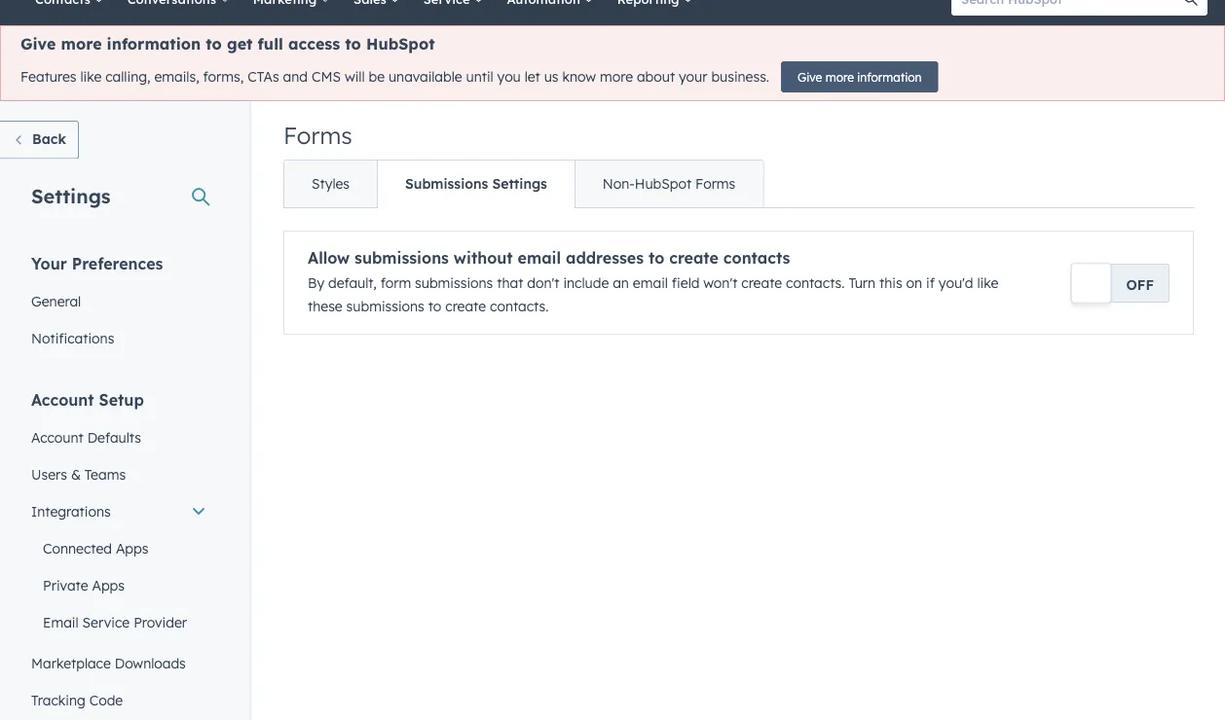 Task type: describe. For each thing, give the bounding box(es) containing it.
service
[[82, 614, 130, 631]]

non-hubspot forms
[[603, 175, 736, 192]]

integrations button
[[19, 493, 218, 530]]

apps for private apps
[[92, 577, 125, 594]]

default,
[[328, 275, 377, 292]]

tracking
[[31, 692, 86, 709]]

won't
[[704, 275, 738, 292]]

connected
[[43, 540, 112, 557]]

account defaults link
[[19, 419, 218, 456]]

general
[[31, 293, 81, 310]]

code
[[89, 692, 123, 709]]

tracking code
[[31, 692, 123, 709]]

users
[[31, 466, 67, 483]]

settings inside navigation
[[492, 175, 547, 192]]

will
[[345, 68, 365, 85]]

information for give more information to get full access to hubspot
[[107, 34, 201, 54]]

calling,
[[105, 68, 150, 85]]

addresses
[[566, 248, 644, 268]]

give more information to get full access to hubspot
[[20, 34, 435, 54]]

email
[[43, 614, 79, 631]]

get
[[227, 34, 253, 54]]

email service provider link
[[19, 605, 218, 642]]

0 horizontal spatial settings
[[31, 184, 111, 208]]

back link
[[0, 121, 79, 159]]

if
[[926, 275, 935, 292]]

your
[[31, 254, 67, 273]]

this
[[880, 275, 903, 292]]

your preferences
[[31, 254, 163, 273]]

non-hubspot forms link
[[575, 161, 763, 208]]

submissions settings link
[[377, 161, 575, 208]]

by
[[308, 275, 324, 292]]

forms inside "non-hubspot forms" link
[[696, 175, 736, 192]]

0 horizontal spatial forms
[[283, 121, 352, 150]]

like inside the 'allow submissions without email addresses to create contacts by default, form submissions that don't include an email field won't create contacts. turn this on if you'd like these submissions to create contacts.'
[[978, 275, 999, 292]]

2 vertical spatial submissions
[[346, 298, 425, 315]]

teams
[[85, 466, 126, 483]]

1 horizontal spatial more
[[600, 68, 633, 85]]

give more information link
[[781, 61, 939, 93]]

forms,
[[203, 68, 244, 85]]

contacts
[[724, 248, 790, 268]]

and
[[283, 68, 308, 85]]

features like calling, emails, forms, ctas and cms will be unavailable until you let us know more about your business.
[[20, 68, 770, 85]]

business.
[[712, 68, 770, 85]]

&
[[71, 466, 81, 483]]

your
[[679, 68, 708, 85]]

account defaults
[[31, 429, 141, 446]]

that
[[497, 275, 524, 292]]

0 horizontal spatial create
[[445, 298, 486, 315]]

notifications
[[31, 330, 114, 347]]

integrations
[[31, 503, 111, 520]]

general link
[[19, 283, 218, 320]]

1 vertical spatial submissions
[[415, 275, 493, 292]]

users & teams
[[31, 466, 126, 483]]

give for give more information to get full access to hubspot
[[20, 34, 56, 54]]

apps for connected apps
[[116, 540, 149, 557]]

unavailable
[[389, 68, 462, 85]]

notifications link
[[19, 320, 218, 357]]

account for account setup
[[31, 390, 94, 410]]

2 horizontal spatial create
[[742, 275, 782, 292]]

defaults
[[87, 429, 141, 446]]

let
[[525, 68, 540, 85]]

tracking code link
[[19, 682, 218, 719]]

marketplace
[[31, 655, 111, 672]]

give more information
[[798, 70, 922, 84]]

marketplace downloads
[[31, 655, 186, 672]]

more for give more information
[[826, 70, 854, 84]]

0 horizontal spatial like
[[80, 68, 102, 85]]

search button
[[1175, 0, 1208, 16]]

an
[[613, 275, 629, 292]]

cms
[[312, 68, 341, 85]]



Task type: locate. For each thing, give the bounding box(es) containing it.
information
[[107, 34, 201, 54], [858, 70, 922, 84]]

0 vertical spatial give
[[20, 34, 56, 54]]

be
[[369, 68, 385, 85]]

turn
[[849, 275, 876, 292]]

navigation containing styles
[[283, 160, 764, 208]]

hubspot up the features like calling, emails, forms, ctas and cms will be unavailable until you let us know more about your business. on the top of the page
[[366, 34, 435, 54]]

information for give more information
[[858, 70, 922, 84]]

0 horizontal spatial contacts.
[[490, 298, 549, 315]]

users & teams link
[[19, 456, 218, 493]]

Search HubSpot search field
[[952, 0, 1190, 16]]

field
[[672, 275, 700, 292]]

0 vertical spatial forms
[[283, 121, 352, 150]]

0 horizontal spatial more
[[61, 34, 102, 54]]

non-
[[603, 175, 635, 192]]

setup
[[99, 390, 144, 410]]

email service provider
[[43, 614, 187, 631]]

1 vertical spatial information
[[858, 70, 922, 84]]

give inside "link"
[[798, 70, 823, 84]]

submissions
[[355, 248, 449, 268], [415, 275, 493, 292], [346, 298, 425, 315]]

styles link
[[284, 161, 377, 208]]

1 horizontal spatial hubspot
[[635, 175, 692, 192]]

0 vertical spatial account
[[31, 390, 94, 410]]

create down the contacts
[[742, 275, 782, 292]]

private
[[43, 577, 88, 594]]

email right "an"
[[633, 275, 668, 292]]

1 horizontal spatial settings
[[492, 175, 547, 192]]

create up 'field'
[[669, 248, 719, 268]]

submissions down form
[[346, 298, 425, 315]]

form
[[381, 275, 411, 292]]

contacts.
[[786, 275, 845, 292], [490, 298, 549, 315]]

forms
[[283, 121, 352, 150], [696, 175, 736, 192]]

apps
[[116, 540, 149, 557], [92, 577, 125, 594]]

connected apps link
[[19, 530, 218, 567]]

hubspot inside "non-hubspot forms" link
[[635, 175, 692, 192]]

0 vertical spatial like
[[80, 68, 102, 85]]

about
[[637, 68, 675, 85]]

1 vertical spatial give
[[798, 70, 823, 84]]

hubspot
[[366, 34, 435, 54], [635, 175, 692, 192]]

forms up the contacts
[[696, 175, 736, 192]]

hubspot up "addresses" on the top of page
[[635, 175, 692, 192]]

private apps link
[[19, 567, 218, 605]]

0 vertical spatial information
[[107, 34, 201, 54]]

provider
[[134, 614, 187, 631]]

account for account defaults
[[31, 429, 84, 446]]

more
[[61, 34, 102, 54], [600, 68, 633, 85], [826, 70, 854, 84]]

submissions up form
[[355, 248, 449, 268]]

your preferences element
[[19, 253, 218, 357]]

give up the "features" on the left top of the page
[[20, 34, 56, 54]]

allow
[[308, 248, 350, 268]]

you'd
[[939, 275, 974, 292]]

account setup
[[31, 390, 144, 410]]

until
[[466, 68, 494, 85]]

off
[[1127, 276, 1154, 293]]

1 vertical spatial contacts.
[[490, 298, 549, 315]]

contacts. left turn
[[786, 275, 845, 292]]

account setup element
[[19, 389, 218, 721]]

1 account from the top
[[31, 390, 94, 410]]

contacts. down that
[[490, 298, 549, 315]]

us
[[544, 68, 559, 85]]

give for give more information
[[798, 70, 823, 84]]

1 horizontal spatial like
[[978, 275, 999, 292]]

0 vertical spatial create
[[669, 248, 719, 268]]

1 horizontal spatial contacts.
[[786, 275, 845, 292]]

ctas
[[248, 68, 279, 85]]

private apps
[[43, 577, 125, 594]]

you
[[497, 68, 521, 85]]

include
[[564, 275, 609, 292]]

1 horizontal spatial forms
[[696, 175, 736, 192]]

access
[[288, 34, 340, 54]]

1 horizontal spatial email
[[633, 275, 668, 292]]

on
[[907, 275, 923, 292]]

submissions down without
[[415, 275, 493, 292]]

like
[[80, 68, 102, 85], [978, 275, 999, 292]]

apps down integrations button
[[116, 540, 149, 557]]

1 horizontal spatial give
[[798, 70, 823, 84]]

features
[[20, 68, 76, 85]]

downloads
[[115, 655, 186, 672]]

styles
[[312, 175, 350, 192]]

create down without
[[445, 298, 486, 315]]

1 vertical spatial email
[[633, 275, 668, 292]]

more for give more information to get full access to hubspot
[[61, 34, 102, 54]]

0 vertical spatial submissions
[[355, 248, 449, 268]]

1 horizontal spatial create
[[669, 248, 719, 268]]

account up 'account defaults'
[[31, 390, 94, 410]]

0 horizontal spatial give
[[20, 34, 56, 54]]

information inside "link"
[[858, 70, 922, 84]]

2 account from the top
[[31, 429, 84, 446]]

like left the calling,
[[80, 68, 102, 85]]

1 vertical spatial create
[[742, 275, 782, 292]]

0 vertical spatial contacts.
[[786, 275, 845, 292]]

1 horizontal spatial information
[[858, 70, 922, 84]]

settings right submissions
[[492, 175, 547, 192]]

1 vertical spatial like
[[978, 275, 999, 292]]

emails,
[[154, 68, 199, 85]]

don't
[[527, 275, 560, 292]]

connected apps
[[43, 540, 149, 557]]

settings down back
[[31, 184, 111, 208]]

full
[[258, 34, 283, 54]]

1 vertical spatial account
[[31, 429, 84, 446]]

1 vertical spatial forms
[[696, 175, 736, 192]]

give
[[20, 34, 56, 54], [798, 70, 823, 84]]

email
[[518, 248, 561, 268], [633, 275, 668, 292]]

allow submissions without email addresses to create contacts by default, form submissions that don't include an email field won't create contacts. turn this on if you'd like these submissions to create contacts.
[[308, 248, 999, 315]]

give right business.
[[798, 70, 823, 84]]

more inside "link"
[[826, 70, 854, 84]]

back
[[32, 131, 66, 148]]

account
[[31, 390, 94, 410], [31, 429, 84, 446]]

submissions
[[405, 175, 488, 192]]

marketplace downloads link
[[19, 645, 218, 682]]

0 vertical spatial apps
[[116, 540, 149, 557]]

without
[[454, 248, 513, 268]]

search image
[[1185, 0, 1198, 6]]

0 vertical spatial hubspot
[[366, 34, 435, 54]]

create
[[669, 248, 719, 268], [742, 275, 782, 292], [445, 298, 486, 315]]

apps up service
[[92, 577, 125, 594]]

0 horizontal spatial email
[[518, 248, 561, 268]]

account up users at left bottom
[[31, 429, 84, 446]]

submissions settings
[[405, 175, 547, 192]]

preferences
[[72, 254, 163, 273]]

know
[[563, 68, 596, 85]]

0 horizontal spatial hubspot
[[366, 34, 435, 54]]

like right you'd
[[978, 275, 999, 292]]

1 vertical spatial hubspot
[[635, 175, 692, 192]]

forms up styles
[[283, 121, 352, 150]]

1 vertical spatial apps
[[92, 577, 125, 594]]

email up the don't
[[518, 248, 561, 268]]

2 horizontal spatial more
[[826, 70, 854, 84]]

0 horizontal spatial information
[[107, 34, 201, 54]]

0 vertical spatial email
[[518, 248, 561, 268]]

these
[[308, 298, 343, 315]]

2 vertical spatial create
[[445, 298, 486, 315]]

navigation
[[283, 160, 764, 208]]



Task type: vqa. For each thing, say whether or not it's contained in the screenshot.
or to the middle
no



